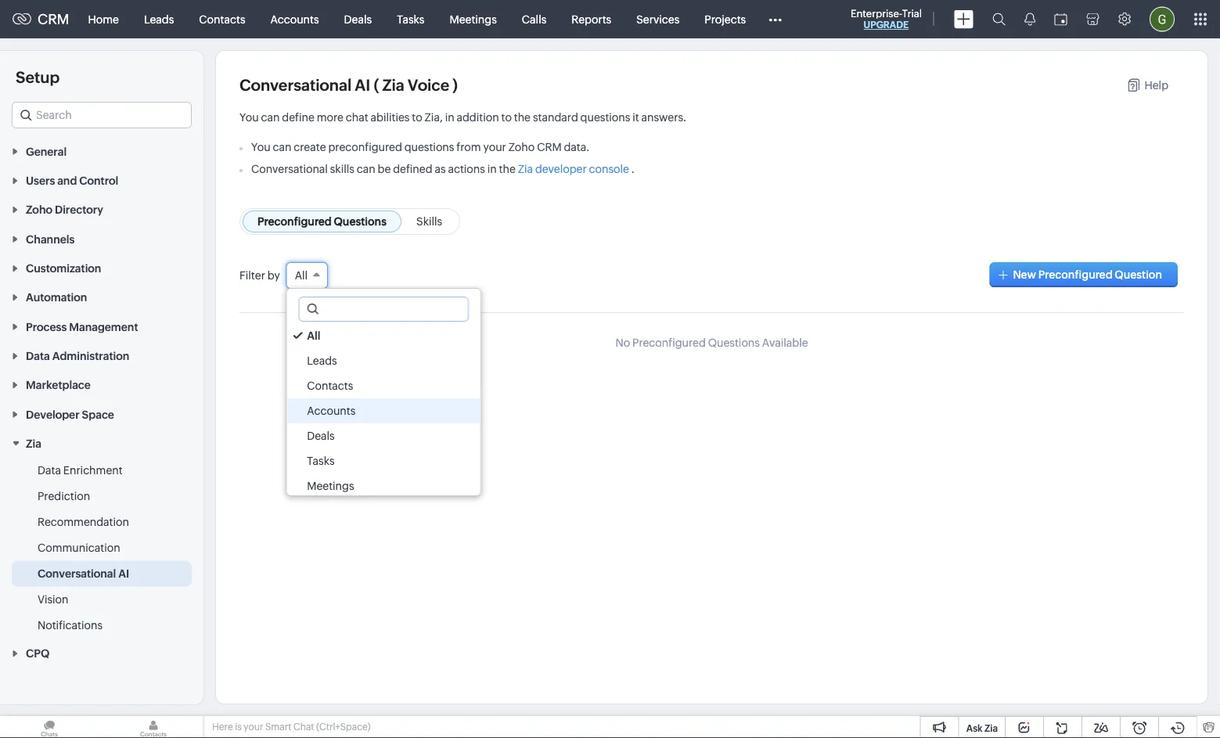 Task type: locate. For each thing, give the bounding box(es) containing it.
communication
[[38, 541, 120, 554]]

meetings
[[450, 13, 497, 25], [307, 480, 354, 492]]

conversational up define
[[240, 76, 352, 94]]

0 horizontal spatial deals
[[307, 430, 334, 442]]

1 horizontal spatial tasks
[[397, 13, 425, 25]]

questions up as
[[404, 141, 454, 153]]

to
[[412, 111, 423, 123], [501, 111, 512, 123]]

you for you can create preconfigured questions from your zoho crm data.
[[251, 141, 271, 153]]

0 horizontal spatial contacts
[[199, 13, 245, 25]]

0 vertical spatial deals
[[344, 13, 372, 25]]

home link
[[76, 0, 131, 38]]

.
[[632, 162, 635, 175]]

can left the create in the left of the page
[[273, 141, 292, 153]]

leads
[[144, 13, 174, 25], [307, 355, 337, 367]]

preconfigured right the new
[[1039, 269, 1113, 281]]

0 vertical spatial you
[[240, 111, 259, 123]]

answers.
[[642, 111, 686, 123]]

leads right home link
[[144, 13, 174, 25]]

can for create
[[273, 141, 292, 153]]

0 vertical spatial meetings
[[450, 13, 497, 25]]

the down the zoho
[[499, 162, 516, 175]]

reports link
[[559, 0, 624, 38]]

1 vertical spatial in
[[488, 162, 497, 175]]

in right actions
[[488, 162, 497, 175]]

0 vertical spatial can
[[261, 111, 280, 123]]

0 vertical spatial ai
[[355, 76, 371, 94]]

your right is
[[244, 722, 263, 732]]

deals inside deals "option"
[[307, 430, 334, 442]]

zia region
[[0, 458, 204, 639]]

2 vertical spatial conversational
[[38, 567, 116, 580]]

2 vertical spatial can
[[357, 162, 376, 175]]

1 vertical spatial can
[[273, 141, 292, 153]]

zia,
[[425, 111, 443, 123]]

1 horizontal spatial questions
[[581, 111, 630, 123]]

1 horizontal spatial crm
[[537, 141, 562, 153]]

all inside option
[[307, 330, 320, 342]]

contacts link
[[187, 0, 258, 38]]

questions left it
[[581, 111, 630, 123]]

0 vertical spatial accounts
[[270, 13, 319, 25]]

preconfigured right the "no"
[[633, 337, 706, 349]]

0 horizontal spatial leads
[[144, 13, 174, 25]]

to right addition
[[501, 111, 512, 123]]

chat
[[293, 722, 314, 732]]

leads up contacts option at left
[[307, 355, 337, 367]]

can
[[261, 111, 280, 123], [273, 141, 292, 153], [357, 162, 376, 175]]

ai down communication
[[118, 567, 129, 580]]

0 vertical spatial crm
[[38, 11, 69, 27]]

conversational inside "zia" region
[[38, 567, 116, 580]]

conversational for conversational ai
[[38, 567, 116, 580]]

chats image
[[0, 716, 99, 738]]

zoho
[[509, 141, 535, 153]]

can left be
[[357, 162, 376, 175]]

ai
[[355, 76, 371, 94], [118, 567, 129, 580]]

create
[[294, 141, 326, 153]]

meetings down 'tasks' option at the bottom of the page
[[307, 480, 354, 492]]

0 vertical spatial conversational
[[240, 76, 352, 94]]

you
[[240, 111, 259, 123], [251, 141, 271, 153]]

addition
[[457, 111, 499, 123]]

it
[[633, 111, 639, 123]]

in right zia, at the top
[[445, 111, 455, 123]]

questions
[[708, 337, 760, 349]]

0 vertical spatial tasks
[[397, 13, 425, 25]]

1 vertical spatial all
[[307, 330, 320, 342]]

contacts option
[[287, 373, 481, 398]]

conversational down the create in the left of the page
[[251, 162, 328, 175]]

deals option
[[287, 424, 481, 449]]

)
[[453, 76, 458, 94]]

1 horizontal spatial preconfigured
[[1039, 269, 1113, 281]]

0 vertical spatial questions
[[581, 111, 630, 123]]

1 vertical spatial your
[[244, 722, 263, 732]]

1 vertical spatial preconfigured
[[633, 337, 706, 349]]

contacts
[[199, 13, 245, 25], [307, 380, 353, 392]]

deals
[[344, 13, 372, 25], [307, 430, 334, 442]]

list box containing all
[[287, 323, 481, 499]]

1 vertical spatial ai
[[118, 567, 129, 580]]

tasks
[[397, 13, 425, 25], [307, 455, 334, 467]]

conversational down communication link
[[38, 567, 116, 580]]

vision link
[[38, 592, 69, 607]]

0 horizontal spatial to
[[412, 111, 423, 123]]

zia right (
[[382, 76, 405, 94]]

1 horizontal spatial ai
[[355, 76, 371, 94]]

projects link
[[692, 0, 759, 38]]

1 to from the left
[[412, 111, 423, 123]]

0 vertical spatial in
[[445, 111, 455, 123]]

1 vertical spatial accounts
[[307, 405, 355, 417]]

(ctrl+space)
[[316, 722, 371, 732]]

1 horizontal spatial meetings
[[450, 13, 497, 25]]

you left the create in the left of the page
[[251, 141, 271, 153]]

accounts down contacts option at left
[[307, 405, 355, 417]]

meetings option
[[287, 474, 481, 499]]

accounts link
[[258, 0, 332, 38]]

1 horizontal spatial leads
[[307, 355, 337, 367]]

crm up the developer at left
[[537, 141, 562, 153]]

preconfigured inside button
[[1039, 269, 1113, 281]]

meetings left calls link
[[450, 13, 497, 25]]

in
[[445, 111, 455, 123], [488, 162, 497, 175]]

crm
[[38, 11, 69, 27], [537, 141, 562, 153]]

crm link
[[13, 11, 69, 27]]

1 vertical spatial conversational
[[251, 162, 328, 175]]

ai for conversational ai ( zia voice )
[[355, 76, 371, 94]]

to left zia, at the top
[[412, 111, 423, 123]]

you left define
[[240, 111, 259, 123]]

1 vertical spatial leads
[[307, 355, 337, 367]]

0 vertical spatial contacts
[[199, 13, 245, 25]]

services link
[[624, 0, 692, 38]]

contacts up accounts option
[[307, 380, 353, 392]]

as
[[435, 162, 446, 175]]

1 vertical spatial tasks
[[307, 455, 334, 467]]

0 horizontal spatial meetings
[[307, 480, 354, 492]]

0 horizontal spatial tasks
[[307, 455, 334, 467]]

actions
[[448, 162, 485, 175]]

developer
[[535, 162, 587, 175]]

questions
[[581, 111, 630, 123], [404, 141, 454, 153]]

recommendation link
[[38, 514, 129, 530]]

0 vertical spatial preconfigured
[[1039, 269, 1113, 281]]

your
[[483, 141, 506, 153], [244, 722, 263, 732]]

zia up data at bottom left
[[26, 437, 41, 450]]

skills
[[330, 162, 355, 175]]

abilities
[[371, 111, 410, 123]]

tasks link
[[384, 0, 437, 38]]

leads inside option
[[307, 355, 337, 367]]

1 horizontal spatial contacts
[[307, 380, 353, 392]]

tasks up meetings option on the left
[[307, 455, 334, 467]]

chat
[[346, 111, 368, 123]]

1 horizontal spatial to
[[501, 111, 512, 123]]

ai inside "zia" region
[[118, 567, 129, 580]]

accounts left the deals link
[[270, 13, 319, 25]]

all right by
[[295, 269, 308, 282]]

calendar image
[[1054, 13, 1068, 25]]

1 vertical spatial you
[[251, 141, 271, 153]]

zia inside dropdown button
[[26, 437, 41, 450]]

no preconfigured questions available
[[616, 337, 808, 349]]

deals up 'tasks' option at the bottom of the page
[[307, 430, 334, 442]]

ask
[[967, 723, 983, 734]]

zia
[[382, 76, 405, 94], [518, 162, 533, 175], [26, 437, 41, 450], [985, 723, 998, 734]]

setup
[[16, 68, 60, 86]]

be
[[378, 162, 391, 175]]

the up the zoho
[[514, 111, 531, 123]]

0 horizontal spatial crm
[[38, 11, 69, 27]]

conversational
[[240, 76, 352, 94], [251, 162, 328, 175], [38, 567, 116, 580]]

None text field
[[300, 297, 468, 321]]

zia down the zoho
[[518, 162, 533, 175]]

leads option
[[287, 348, 481, 373]]

1 vertical spatial deals
[[307, 430, 334, 442]]

0 vertical spatial the
[[514, 111, 531, 123]]

your right from
[[483, 141, 506, 153]]

all down all field
[[307, 330, 320, 342]]

contacts right leads link on the left
[[199, 13, 245, 25]]

conversational for conversational ai ( zia voice )
[[240, 76, 352, 94]]

the
[[514, 111, 531, 123], [499, 162, 516, 175]]

accounts inside option
[[307, 405, 355, 417]]

question
[[1115, 269, 1163, 281]]

contacts inside contacts link
[[199, 13, 245, 25]]

1 vertical spatial the
[[499, 162, 516, 175]]

0 vertical spatial all
[[295, 269, 308, 282]]

ask zia
[[967, 723, 998, 734]]

voice
[[408, 76, 450, 94]]

can left define
[[261, 111, 280, 123]]

deals left tasks link
[[344, 13, 372, 25]]

0 vertical spatial your
[[483, 141, 506, 153]]

0 horizontal spatial preconfigured
[[633, 337, 706, 349]]

1 horizontal spatial your
[[483, 141, 506, 153]]

0 horizontal spatial questions
[[404, 141, 454, 153]]

tasks right the deals link
[[397, 13, 425, 25]]

1 vertical spatial contacts
[[307, 380, 353, 392]]

by
[[268, 269, 280, 282]]

smart
[[265, 722, 292, 732]]

ai left (
[[355, 76, 371, 94]]

all
[[295, 269, 308, 282], [307, 330, 320, 342]]

meetings inside option
[[307, 480, 354, 492]]

0 horizontal spatial ai
[[118, 567, 129, 580]]

accounts
[[270, 13, 319, 25], [307, 405, 355, 417]]

crm left home link
[[38, 11, 69, 27]]

1 vertical spatial meetings
[[307, 480, 354, 492]]

filter by
[[240, 269, 280, 282]]

list box
[[287, 323, 481, 499]]

trial
[[902, 7, 922, 19]]



Task type: vqa. For each thing, say whether or not it's contained in the screenshot.
logo
no



Task type: describe. For each thing, give the bounding box(es) containing it.
defined
[[393, 162, 433, 175]]

1 vertical spatial crm
[[537, 141, 562, 153]]

home
[[88, 13, 119, 25]]

you can define more chat abilities to zia, in addition to the standard questions it answers.
[[240, 111, 686, 123]]

profile image
[[1150, 7, 1175, 32]]

ai for conversational ai
[[118, 567, 129, 580]]

preconfigured for new
[[1039, 269, 1113, 281]]

you can create preconfigured questions from your zoho crm data.
[[251, 141, 590, 153]]

(
[[374, 76, 379, 94]]

new preconfigured question
[[1013, 269, 1163, 281]]

new
[[1013, 269, 1037, 281]]

conversational for conversational skills can be defined as actions in the zia developer console .
[[251, 162, 328, 175]]

here is your smart chat (ctrl+space)
[[212, 722, 371, 732]]

communication link
[[38, 540, 120, 556]]

preconfigured for no
[[633, 337, 706, 349]]

All field
[[286, 262, 328, 289]]

zia right ask at bottom
[[985, 723, 998, 734]]

you for you can define more chat abilities to zia, in addition to the standard questions it answers.
[[240, 111, 259, 123]]

contacts inside contacts option
[[307, 380, 353, 392]]

can for define
[[261, 111, 280, 123]]

2 to from the left
[[501, 111, 512, 123]]

reports
[[572, 13, 612, 25]]

prediction
[[38, 490, 90, 502]]

meetings link
[[437, 0, 509, 38]]

conversational skills can be defined as actions in the zia developer console .
[[251, 162, 635, 175]]

all option
[[287, 323, 481, 348]]

enterprise-trial upgrade
[[851, 7, 922, 30]]

services
[[637, 13, 680, 25]]

data enrichment
[[38, 464, 123, 477]]

enterprise-
[[851, 7, 902, 19]]

is
[[235, 722, 242, 732]]

recommendation
[[38, 516, 129, 528]]

more
[[317, 111, 344, 123]]

from
[[457, 141, 481, 153]]

accounts option
[[287, 398, 481, 424]]

deals link
[[332, 0, 384, 38]]

filter
[[240, 269, 265, 282]]

preconfigured
[[328, 141, 402, 153]]

1 vertical spatial questions
[[404, 141, 454, 153]]

standard
[[533, 111, 578, 123]]

console
[[589, 162, 629, 175]]

upgrade
[[864, 20, 909, 30]]

calls link
[[509, 0, 559, 38]]

data.
[[564, 141, 590, 153]]

help
[[1145, 79, 1169, 92]]

0 horizontal spatial your
[[244, 722, 263, 732]]

notifications link
[[38, 617, 103, 633]]

vision
[[38, 593, 69, 606]]

notifications
[[38, 619, 103, 632]]

contacts image
[[104, 716, 203, 738]]

profile element
[[1141, 0, 1184, 38]]

calls
[[522, 13, 547, 25]]

define
[[282, 111, 315, 123]]

tasks inside option
[[307, 455, 334, 467]]

data
[[38, 464, 61, 477]]

conversational ai link
[[38, 566, 129, 581]]

enrichment
[[63, 464, 123, 477]]

projects
[[705, 13, 746, 25]]

no
[[616, 337, 630, 349]]

1 horizontal spatial in
[[488, 162, 497, 175]]

zia button
[[0, 428, 204, 458]]

leads link
[[131, 0, 187, 38]]

here
[[212, 722, 233, 732]]

prediction link
[[38, 488, 90, 504]]

tasks option
[[287, 449, 481, 474]]

0 vertical spatial leads
[[144, 13, 174, 25]]

all inside field
[[295, 269, 308, 282]]

0 horizontal spatial in
[[445, 111, 455, 123]]

new preconfigured question button
[[990, 262, 1178, 287]]

conversational ai ( zia voice )
[[240, 76, 458, 94]]

1 horizontal spatial deals
[[344, 13, 372, 25]]

data enrichment link
[[38, 462, 123, 478]]

available
[[762, 337, 808, 349]]

conversational ai
[[38, 567, 129, 580]]



